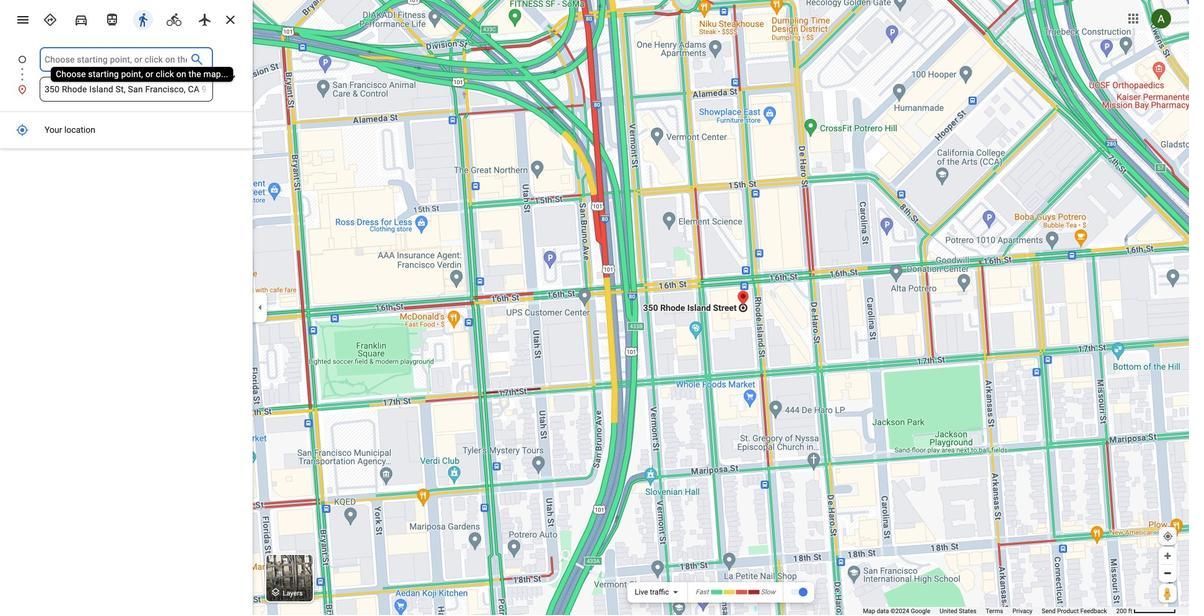 Task type: describe. For each thing, give the bounding box(es) containing it.
collapse side panel image
[[253, 301, 267, 314]]

google maps element
[[0, 0, 1190, 615]]

show your location image
[[1163, 531, 1174, 542]]

walking image
[[136, 12, 151, 27]]

best travel modes image
[[43, 12, 58, 27]]

1 list item from the top
[[0, 47, 253, 87]]

none radio flights
[[192, 7, 218, 30]]

none field destination 350 rhode island st, san francisco, ca 94103
[[45, 77, 208, 102]]

list inside the google maps element
[[0, 47, 253, 102]]

2 list item from the top
[[0, 77, 253, 102]]

none radio driving
[[68, 7, 94, 30]]

none radio transit
[[99, 7, 125, 30]]

Destination 350 Rhode Island St, San Francisco, CA 94103 field
[[45, 82, 208, 97]]

flights image
[[198, 12, 213, 27]]

none radio "walking"
[[130, 7, 156, 30]]

none radio the cycling
[[161, 7, 187, 30]]

none radio best travel modes
[[37, 7, 63, 30]]

show street view coverage image
[[1159, 584, 1177, 603]]



Task type: vqa. For each thing, say whether or not it's contained in the screenshot.
EWR
no



Task type: locate. For each thing, give the bounding box(es) containing it.
zoom out image
[[1164, 569, 1173, 578]]

none radio right "walking" option
[[161, 7, 187, 30]]

None radio
[[99, 7, 125, 30], [130, 7, 156, 30]]

none radio right best travel modes radio
[[68, 7, 94, 30]]

your location image
[[16, 124, 29, 137]]

 Show traffic  checkbox
[[791, 588, 808, 597]]

list item
[[0, 47, 253, 87], [0, 77, 253, 102]]

cell inside the google maps element
[[0, 120, 245, 140]]

option
[[635, 588, 669, 597]]

transit image
[[105, 12, 120, 27]]

2 none radio from the left
[[130, 7, 156, 30]]

1 none radio from the left
[[37, 7, 63, 30]]

1 vertical spatial none field
[[45, 77, 208, 102]]

1 none radio from the left
[[99, 7, 125, 30]]

none radio left driving radio
[[37, 7, 63, 30]]

1 horizontal spatial none radio
[[130, 7, 156, 30]]

2 none radio from the left
[[68, 7, 94, 30]]

list
[[0, 47, 253, 102]]

cycling image
[[167, 12, 182, 27]]

none field down choose starting point, or click on the map... field
[[45, 77, 208, 102]]

none field choose starting point, or click on the map...
[[45, 47, 187, 72]]

list item down choose starting point, or click on the map... field
[[0, 77, 253, 102]]

3 none radio from the left
[[161, 7, 187, 30]]

driving image
[[74, 12, 89, 27]]

google account: augustus odena  
(augustus@adept.ai) image
[[1152, 9, 1172, 29]]

2 none field from the top
[[45, 77, 208, 102]]

cell
[[0, 120, 245, 140]]

0 vertical spatial none field
[[45, 47, 187, 72]]

None radio
[[37, 7, 63, 30], [68, 7, 94, 30], [161, 7, 187, 30], [192, 7, 218, 30]]

Choose starting point, or click on the map... field
[[45, 52, 187, 67]]

zoom in image
[[1164, 552, 1173, 561]]

4 none radio from the left
[[192, 7, 218, 30]]

list item down transit image
[[0, 47, 253, 87]]

none radio right driving radio
[[99, 7, 125, 30]]

0 horizontal spatial none radio
[[99, 7, 125, 30]]

1 none field from the top
[[45, 47, 187, 72]]

none field up destination 350 rhode island st, san francisco, ca 94103 field
[[45, 47, 187, 72]]

None field
[[45, 47, 187, 72], [45, 77, 208, 102]]

none radio right the cycling radio
[[192, 7, 218, 30]]

none radio left the cycling radio
[[130, 7, 156, 30]]



